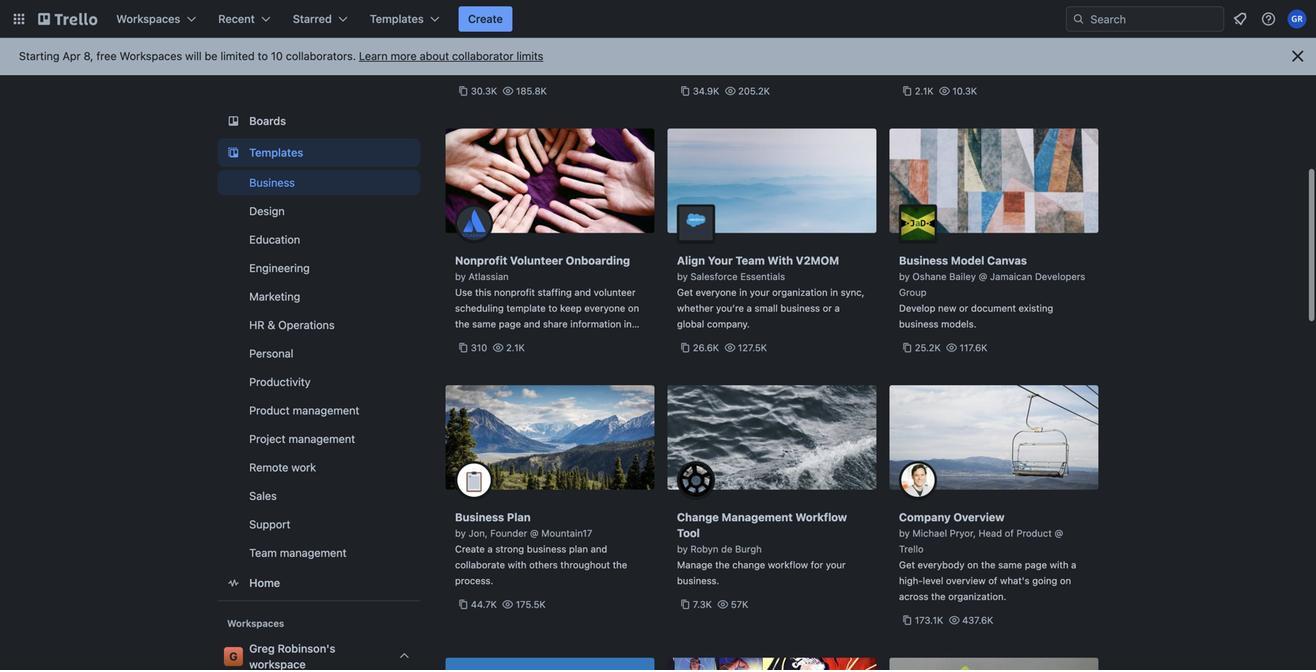 Task type: locate. For each thing, give the bounding box(es) containing it.
8,
[[84, 49, 93, 63]]

on up overview
[[967, 560, 978, 571]]

0 vertical spatial to
[[258, 49, 268, 63]]

design
[[249, 205, 285, 218]]

everyone inside nonprofit volunteer onboarding by atlassian use this nonprofit staffing and volunteer scheduling template to keep everyone on the same page and share information in real-time.
[[584, 303, 625, 314]]

1 vertical spatial business
[[899, 319, 939, 330]]

2.1k right time.
[[506, 342, 525, 353]]

1 horizontal spatial to
[[548, 303, 557, 314]]

205.2k
[[738, 85, 770, 97]]

nonprofit
[[494, 287, 535, 298]]

management down product management link
[[288, 432, 355, 446]]

your inside "align your team with v2mom by salesforce essentials get everyone in your organization in sync, whether you're a small business or a global company."
[[750, 287, 770, 298]]

workspaces down workspaces popup button
[[120, 49, 182, 63]]

the up real-
[[455, 319, 470, 330]]

and up keep
[[574, 287, 591, 298]]

team up essentials
[[736, 254, 765, 267]]

1 horizontal spatial templates
[[370, 12, 424, 25]]

starting apr 8, free workspaces will be limited to 10 collaborators. learn more about collaborator limits
[[19, 49, 543, 63]]

1 vertical spatial management
[[288, 432, 355, 446]]

1 horizontal spatial everyone
[[696, 287, 737, 298]]

44.7k
[[471, 599, 497, 610]]

on inside nonprofit volunteer onboarding by atlassian use this nonprofit staffing and volunteer scheduling template to keep everyone on the same page and share information in real-time.
[[628, 303, 639, 314]]

limits
[[517, 49, 543, 63]]

1 horizontal spatial get
[[899, 560, 915, 571]]

0 vertical spatial workspaces
[[116, 12, 180, 25]]

0 vertical spatial of
[[1005, 528, 1014, 539]]

1 horizontal spatial in
[[739, 287, 747, 298]]

business up the jon,
[[455, 511, 504, 524]]

0 vertical spatial business
[[781, 303, 820, 314]]

management
[[293, 404, 359, 417], [288, 432, 355, 446], [280, 546, 347, 560]]

1 horizontal spatial or
[[959, 303, 968, 314]]

2 vertical spatial business
[[455, 511, 504, 524]]

of left what's
[[988, 575, 997, 586]]

1 vertical spatial create
[[455, 544, 485, 555]]

workspaces up 'free'
[[116, 12, 180, 25]]

small
[[755, 303, 778, 314]]

business for business
[[249, 176, 295, 189]]

jon, founder @ mountain17 image
[[455, 461, 493, 499]]

1 horizontal spatial product
[[1016, 528, 1052, 539]]

0 horizontal spatial get
[[677, 287, 693, 298]]

by up group
[[899, 271, 910, 282]]

1 with from the left
[[508, 560, 527, 571]]

in left sync,
[[830, 287, 838, 298]]

by down align
[[677, 271, 688, 282]]

the inside nonprofit volunteer onboarding by atlassian use this nonprofit staffing and volunteer scheduling template to keep everyone on the same page and share information in real-time.
[[455, 319, 470, 330]]

0 horizontal spatial business
[[527, 544, 566, 555]]

business inside business model canvas by oshane bailey @ jamaican developers group develop new or document existing business models.
[[899, 254, 948, 267]]

0 horizontal spatial same
[[472, 319, 496, 330]]

everyone up the information
[[584, 303, 625, 314]]

0 horizontal spatial your
[[750, 287, 770, 298]]

10.3k
[[952, 85, 977, 97]]

template board image
[[224, 143, 243, 162]]

home image
[[224, 574, 243, 593]]

by up use
[[455, 271, 466, 282]]

by inside change management workflow tool by robyn de burgh manage the change workflow for your business.
[[677, 544, 688, 555]]

get up 'high-'
[[899, 560, 915, 571]]

product management
[[249, 404, 359, 417]]

1 or from the left
[[823, 303, 832, 314]]

on down volunteer
[[628, 303, 639, 314]]

1 vertical spatial your
[[826, 560, 846, 571]]

sales
[[249, 489, 277, 503]]

page inside the company overview by michael pryor, head of product @ trello get everybody on the same page with a high-level overview of what's going on across the organization.
[[1025, 560, 1047, 571]]

hr & operations
[[249, 319, 335, 332]]

robyn de burgh image
[[677, 461, 715, 499]]

1 vertical spatial product
[[1016, 528, 1052, 539]]

support
[[249, 518, 290, 531]]

sales link
[[218, 484, 420, 509]]

what's
[[1000, 575, 1030, 586]]

1 vertical spatial same
[[998, 560, 1022, 571]]

@ down plan at the bottom
[[530, 528, 539, 539]]

0 horizontal spatial @
[[530, 528, 539, 539]]

sync,
[[841, 287, 864, 298]]

2 vertical spatial on
[[1060, 575, 1071, 586]]

on
[[628, 303, 639, 314], [967, 560, 978, 571], [1060, 575, 1071, 586]]

management
[[722, 511, 793, 524]]

templates up more
[[370, 12, 424, 25]]

2 vertical spatial workspaces
[[227, 618, 284, 629]]

&
[[268, 319, 275, 332]]

same up time.
[[472, 319, 496, 330]]

2 horizontal spatial on
[[1060, 575, 1071, 586]]

and right plan at the bottom left of page
[[591, 544, 607, 555]]

change management workflow tool by robyn de burgh manage the change workflow for your business.
[[677, 511, 847, 586]]

0 vertical spatial 2.1k
[[915, 85, 934, 97]]

business
[[249, 176, 295, 189], [899, 254, 948, 267], [455, 511, 504, 524]]

1 horizontal spatial page
[[1025, 560, 1047, 571]]

back to home image
[[38, 6, 97, 32]]

greg robinson's workspace
[[249, 642, 335, 670]]

plan
[[569, 544, 588, 555]]

or down organization
[[823, 303, 832, 314]]

0 vertical spatial everyone
[[696, 287, 737, 298]]

@
[[979, 271, 987, 282], [530, 528, 539, 539], [1055, 528, 1063, 539]]

0 horizontal spatial 2.1k
[[506, 342, 525, 353]]

of right head
[[1005, 528, 1014, 539]]

education
[[249, 233, 300, 246]]

business plan by jon, founder @ mountain17 create a strong business plan and collaborate with others throughout the process.
[[455, 511, 627, 586]]

this
[[475, 287, 491, 298]]

0 horizontal spatial everyone
[[584, 303, 625, 314]]

1 horizontal spatial business
[[781, 303, 820, 314]]

create up "collaborator"
[[468, 12, 503, 25]]

information
[[570, 319, 621, 330]]

0 horizontal spatial templates
[[249, 146, 303, 159]]

1 horizontal spatial on
[[967, 560, 978, 571]]

same up what's
[[998, 560, 1022, 571]]

437.6k
[[962, 615, 993, 626]]

0 vertical spatial create
[[468, 12, 503, 25]]

business up 'design'
[[249, 176, 295, 189]]

design link
[[218, 199, 420, 224]]

2.1k
[[915, 85, 934, 97], [506, 342, 525, 353]]

Search field
[[1085, 7, 1223, 31]]

templates button
[[360, 6, 449, 32]]

1 vertical spatial everyone
[[584, 303, 625, 314]]

personal
[[249, 347, 293, 360]]

1 horizontal spatial of
[[1005, 528, 1014, 539]]

@ up going
[[1055, 528, 1063, 539]]

with up going
[[1050, 560, 1068, 571]]

in up the you're
[[739, 287, 747, 298]]

volunteer
[[594, 287, 636, 298]]

create
[[468, 12, 503, 25], [455, 544, 485, 555]]

plan
[[507, 511, 531, 524]]

175.5k
[[516, 599, 546, 610]]

business link
[[218, 170, 420, 195]]

team management
[[249, 546, 347, 560]]

2 vertical spatial management
[[280, 546, 347, 560]]

0 vertical spatial management
[[293, 404, 359, 417]]

management down support link
[[280, 546, 347, 560]]

create down the jon,
[[455, 544, 485, 555]]

1 vertical spatial 2.1k
[[506, 342, 525, 353]]

1 horizontal spatial with
[[1050, 560, 1068, 571]]

page up going
[[1025, 560, 1047, 571]]

0 vertical spatial on
[[628, 303, 639, 314]]

1 horizontal spatial business
[[455, 511, 504, 524]]

2 horizontal spatial business
[[899, 319, 939, 330]]

business inside business model canvas by oshane bailey @ jamaican developers group develop new or document existing business models.
[[899, 319, 939, 330]]

with inside "business plan by jon, founder @ mountain17 create a strong business plan and collaborate with others throughout the process."
[[508, 560, 527, 571]]

1 vertical spatial business
[[899, 254, 948, 267]]

2 vertical spatial and
[[591, 544, 607, 555]]

your down essentials
[[750, 287, 770, 298]]

by down tool
[[677, 544, 688, 555]]

page down the template
[[499, 319, 521, 330]]

or
[[823, 303, 832, 314], [959, 303, 968, 314]]

keep
[[560, 303, 582, 314]]

in right the information
[[624, 319, 632, 330]]

productivity
[[249, 376, 311, 389]]

your inside change management workflow tool by robyn de burgh manage the change workflow for your business.
[[826, 560, 846, 571]]

workspaces up greg at the bottom left
[[227, 618, 284, 629]]

0 vertical spatial templates
[[370, 12, 424, 25]]

workflow
[[795, 511, 847, 524]]

0 vertical spatial team
[[736, 254, 765, 267]]

everyone
[[696, 287, 737, 298], [584, 303, 625, 314]]

0 vertical spatial same
[[472, 319, 496, 330]]

business inside "business plan by jon, founder @ mountain17 create a strong business plan and collaborate with others throughout the process."
[[527, 544, 566, 555]]

1 vertical spatial get
[[899, 560, 915, 571]]

company overview by michael pryor, head of product @ trello get everybody on the same page with a high-level overview of what's going on across the organization.
[[899, 511, 1076, 602]]

0 horizontal spatial page
[[499, 319, 521, 330]]

business down develop
[[899, 319, 939, 330]]

0 horizontal spatial or
[[823, 303, 832, 314]]

remote
[[249, 461, 288, 474]]

greg
[[249, 642, 275, 655]]

product right head
[[1016, 528, 1052, 539]]

1 horizontal spatial your
[[826, 560, 846, 571]]

on right going
[[1060, 575, 1071, 586]]

2 with from the left
[[1050, 560, 1068, 571]]

overview
[[953, 511, 1005, 524]]

get
[[677, 287, 693, 298], [899, 560, 915, 571]]

limited
[[221, 49, 255, 63]]

business down organization
[[781, 303, 820, 314]]

by up trello
[[899, 528, 910, 539]]

everyone down salesforce
[[696, 287, 737, 298]]

the inside "business plan by jon, founder @ mountain17 create a strong business plan and collaborate with others throughout the process."
[[613, 560, 627, 571]]

workflow
[[768, 560, 808, 571]]

1 horizontal spatial same
[[998, 560, 1022, 571]]

get up whether
[[677, 287, 693, 298]]

and
[[574, 287, 591, 298], [524, 319, 540, 330], [591, 544, 607, 555]]

create button
[[459, 6, 512, 32]]

the right throughout at the bottom left of page
[[613, 560, 627, 571]]

0 vertical spatial page
[[499, 319, 521, 330]]

0 vertical spatial your
[[750, 287, 770, 298]]

with
[[768, 254, 793, 267]]

open information menu image
[[1261, 11, 1276, 27]]

0 horizontal spatial team
[[249, 546, 277, 560]]

1 horizontal spatial @
[[979, 271, 987, 282]]

nonprofit volunteer onboarding by atlassian use this nonprofit staffing and volunteer scheduling template to keep everyone on the same page and share information in real-time.
[[455, 254, 639, 345]]

everybody
[[918, 560, 965, 571]]

and down the template
[[524, 319, 540, 330]]

0 horizontal spatial with
[[508, 560, 527, 571]]

by inside "business plan by jon, founder @ mountain17 create a strong business plan and collaborate with others throughout the process."
[[455, 528, 466, 539]]

173.1k
[[915, 615, 943, 626]]

2 or from the left
[[959, 303, 968, 314]]

1 vertical spatial templates
[[249, 146, 303, 159]]

1 vertical spatial of
[[988, 575, 997, 586]]

@ right the bailey
[[979, 271, 987, 282]]

2 horizontal spatial @
[[1055, 528, 1063, 539]]

1 horizontal spatial team
[[736, 254, 765, 267]]

business inside "business plan by jon, founder @ mountain17 create a strong business plan and collaborate with others throughout the process."
[[455, 511, 504, 524]]

0 vertical spatial product
[[249, 404, 290, 417]]

0 horizontal spatial business
[[249, 176, 295, 189]]

by inside business model canvas by oshane bailey @ jamaican developers group develop new or document existing business models.
[[899, 271, 910, 282]]

business up oshane
[[899, 254, 948, 267]]

with
[[508, 560, 527, 571], [1050, 560, 1068, 571]]

everyone inside "align your team with v2mom by salesforce essentials get everyone in your organization in sync, whether you're a small business or a global company."
[[696, 287, 737, 298]]

business up others
[[527, 544, 566, 555]]

the
[[455, 319, 470, 330], [613, 560, 627, 571], [715, 560, 730, 571], [981, 560, 996, 571], [931, 591, 946, 602]]

0 horizontal spatial on
[[628, 303, 639, 314]]

page
[[499, 319, 521, 330], [1025, 560, 1047, 571]]

templates down boards
[[249, 146, 303, 159]]

2.1k left 10.3k
[[915, 85, 934, 97]]

with down strong
[[508, 560, 527, 571]]

1 vertical spatial to
[[548, 303, 557, 314]]

of
[[1005, 528, 1014, 539], [988, 575, 997, 586]]

product up "project"
[[249, 404, 290, 417]]

0 vertical spatial get
[[677, 287, 693, 298]]

to down staffing
[[548, 303, 557, 314]]

business
[[781, 303, 820, 314], [899, 319, 939, 330], [527, 544, 566, 555]]

your right for
[[826, 560, 846, 571]]

2 vertical spatial business
[[527, 544, 566, 555]]

2 horizontal spatial business
[[899, 254, 948, 267]]

1 vertical spatial page
[[1025, 560, 1047, 571]]

page inside nonprofit volunteer onboarding by atlassian use this nonprofit staffing and volunteer scheduling template to keep everyone on the same page and share information in real-time.
[[499, 319, 521, 330]]

workspaces
[[116, 12, 180, 25], [120, 49, 182, 63], [227, 618, 284, 629]]

management down productivity link at left
[[293, 404, 359, 417]]

in
[[739, 287, 747, 298], [830, 287, 838, 298], [624, 319, 632, 330]]

same
[[472, 319, 496, 330], [998, 560, 1022, 571]]

management for product management
[[293, 404, 359, 417]]

to left 10
[[258, 49, 268, 63]]

in inside nonprofit volunteer onboarding by atlassian use this nonprofit staffing and volunteer scheduling template to keep everyone on the same page and share information in real-time.
[[624, 319, 632, 330]]

0 vertical spatial and
[[574, 287, 591, 298]]

0 horizontal spatial in
[[624, 319, 632, 330]]

team down support in the left of the page
[[249, 546, 277, 560]]

greg robinson (gregrobinson96) image
[[1288, 9, 1307, 28]]

0 vertical spatial business
[[249, 176, 295, 189]]

or right new
[[959, 303, 968, 314]]

by inside nonprofit volunteer onboarding by atlassian use this nonprofit staffing and volunteer scheduling template to keep everyone on the same page and share information in real-time.
[[455, 271, 466, 282]]

26.6k
[[693, 342, 719, 353]]

home
[[249, 577, 280, 590]]

the down de
[[715, 560, 730, 571]]

by inside "align your team with v2mom by salesforce essentials get everyone in your organization in sync, whether you're a small business or a global company."
[[677, 271, 688, 282]]

by left the jon,
[[455, 528, 466, 539]]



Task type: describe. For each thing, give the bounding box(es) containing it.
productivity link
[[218, 370, 420, 395]]

about
[[420, 49, 449, 63]]

1 vertical spatial workspaces
[[120, 49, 182, 63]]

robinson's
[[278, 642, 335, 655]]

search image
[[1072, 13, 1085, 25]]

oshane bailey @ jamaican developers group image
[[899, 205, 937, 243]]

template
[[506, 303, 546, 314]]

be
[[205, 49, 218, 63]]

atlassian image
[[455, 205, 493, 243]]

company
[[899, 511, 951, 524]]

michael pryor, head of product @ trello image
[[899, 461, 937, 499]]

burgh
[[735, 544, 762, 555]]

organization.
[[948, 591, 1006, 602]]

10
[[271, 49, 283, 63]]

manage
[[677, 560, 713, 571]]

document
[[971, 303, 1016, 314]]

1 vertical spatial and
[[524, 319, 540, 330]]

organization
[[772, 287, 828, 298]]

with inside the company overview by michael pryor, head of product @ trello get everybody on the same page with a high-level overview of what's going on across the organization.
[[1050, 560, 1068, 571]]

or inside business model canvas by oshane bailey @ jamaican developers group develop new or document existing business models.
[[959, 303, 968, 314]]

the inside change management workflow tool by robyn de burgh manage the change workflow for your business.
[[715, 560, 730, 571]]

0 notifications image
[[1231, 9, 1250, 28]]

remote work
[[249, 461, 316, 474]]

strong
[[495, 544, 524, 555]]

work
[[291, 461, 316, 474]]

recent button
[[209, 6, 280, 32]]

free
[[96, 49, 117, 63]]

atlassian
[[469, 271, 509, 282]]

2 horizontal spatial in
[[830, 287, 838, 298]]

starting
[[19, 49, 60, 63]]

nonprofit
[[455, 254, 507, 267]]

staffing
[[538, 287, 572, 298]]

business for business plan by jon, founder @ mountain17 create a strong business plan and collaborate with others throughout the process.
[[455, 511, 504, 524]]

michael
[[912, 528, 947, 539]]

volunteer
[[510, 254, 563, 267]]

process.
[[455, 575, 493, 586]]

to inside nonprofit volunteer onboarding by atlassian use this nonprofit staffing and volunteer scheduling template to keep everyone on the same page and share information in real-time.
[[548, 303, 557, 314]]

boards
[[249, 114, 286, 127]]

127.5k
[[738, 342, 767, 353]]

salesforce
[[690, 271, 738, 282]]

boards link
[[218, 107, 420, 135]]

education link
[[218, 227, 420, 252]]

personal link
[[218, 341, 420, 366]]

@ inside business model canvas by oshane bailey @ jamaican developers group develop new or document existing business models.
[[979, 271, 987, 282]]

whether
[[677, 303, 713, 314]]

by inside the company overview by michael pryor, head of product @ trello get everybody on the same page with a high-level overview of what's going on across the organization.
[[899, 528, 910, 539]]

developers
[[1035, 271, 1085, 282]]

management for team management
[[280, 546, 347, 560]]

same inside the company overview by michael pryor, head of product @ trello get everybody on the same page with a high-level overview of what's going on across the organization.
[[998, 560, 1022, 571]]

the up overview
[[981, 560, 996, 571]]

support link
[[218, 512, 420, 537]]

management for project management
[[288, 432, 355, 446]]

project management
[[249, 432, 355, 446]]

board image
[[224, 112, 243, 131]]

templates inside dropdown button
[[370, 12, 424, 25]]

product management link
[[218, 398, 420, 423]]

change
[[732, 560, 765, 571]]

project management link
[[218, 427, 420, 452]]

high-
[[899, 575, 923, 586]]

mountain17
[[541, 528, 592, 539]]

hr & operations link
[[218, 313, 420, 338]]

hr
[[249, 319, 265, 332]]

1 vertical spatial team
[[249, 546, 277, 560]]

create inside "business plan by jon, founder @ mountain17 create a strong business plan and collaborate with others throughout the process."
[[455, 544, 485, 555]]

workspaces button
[[107, 6, 206, 32]]

new
[[938, 303, 956, 314]]

time.
[[476, 334, 498, 345]]

117.6k
[[960, 342, 988, 353]]

30.3k
[[471, 85, 497, 97]]

team inside "align your team with v2mom by salesforce essentials get everyone in your organization in sync, whether you're a small business or a global company."
[[736, 254, 765, 267]]

others
[[529, 560, 558, 571]]

marketing link
[[218, 284, 420, 309]]

canvas
[[987, 254, 1027, 267]]

business.
[[677, 575, 719, 586]]

your
[[708, 254, 733, 267]]

for
[[811, 560, 823, 571]]

salesforce essentials image
[[677, 205, 715, 243]]

0 horizontal spatial of
[[988, 575, 997, 586]]

onboarding
[[566, 254, 630, 267]]

0 horizontal spatial to
[[258, 49, 268, 63]]

7.3k
[[693, 599, 712, 610]]

v2mom
[[796, 254, 839, 267]]

product inside the company overview by michael pryor, head of product @ trello get everybody on the same page with a high-level overview of what's going on across the organization.
[[1016, 528, 1052, 539]]

pryor,
[[950, 528, 976, 539]]

robyn
[[690, 544, 719, 555]]

0 horizontal spatial product
[[249, 404, 290, 417]]

business for business model canvas by oshane bailey @ jamaican developers group develop new or document existing business models.
[[899, 254, 948, 267]]

@ inside "business plan by jon, founder @ mountain17 create a strong business plan and collaborate with others throughout the process."
[[530, 528, 539, 539]]

or inside "align your team with v2mom by salesforce essentials get everyone in your organization in sync, whether you're a small business or a global company."
[[823, 303, 832, 314]]

a inside the company overview by michael pryor, head of product @ trello get everybody on the same page with a high-level overview of what's going on across the organization.
[[1071, 560, 1076, 571]]

throughout
[[560, 560, 610, 571]]

g
[[229, 650, 238, 663]]

starred
[[293, 12, 332, 25]]

create inside button
[[468, 12, 503, 25]]

primary element
[[0, 0, 1316, 38]]

more
[[391, 49, 417, 63]]

1 horizontal spatial 2.1k
[[915, 85, 934, 97]]

share
[[543, 319, 568, 330]]

workspaces inside workspaces popup button
[[116, 12, 180, 25]]

business inside "align your team with v2mom by salesforce essentials get everyone in your organization in sync, whether you're a small business or a global company."
[[781, 303, 820, 314]]

use
[[455, 287, 472, 298]]

get inside "align your team with v2mom by salesforce essentials get everyone in your organization in sync, whether you're a small business or a global company."
[[677, 287, 693, 298]]

get inside the company overview by michael pryor, head of product @ trello get everybody on the same page with a high-level overview of what's going on across the organization.
[[899, 560, 915, 571]]

185.8k
[[516, 85, 547, 97]]

collaborators.
[[286, 49, 356, 63]]

bailey
[[949, 271, 976, 282]]

home link
[[218, 569, 420, 597]]

you're
[[716, 303, 744, 314]]

1 vertical spatial on
[[967, 560, 978, 571]]

global
[[677, 319, 704, 330]]

the down level at the bottom of page
[[931, 591, 946, 602]]

jon,
[[469, 528, 488, 539]]

templates link
[[218, 138, 420, 167]]

starred button
[[283, 6, 357, 32]]

57k
[[731, 599, 748, 610]]

collaborator
[[452, 49, 514, 63]]

and inside "business plan by jon, founder @ mountain17 create a strong business plan and collaborate with others throughout the process."
[[591, 544, 607, 555]]

collaborate
[[455, 560, 505, 571]]

@ inside the company overview by michael pryor, head of product @ trello get everybody on the same page with a high-level overview of what's going on across the organization.
[[1055, 528, 1063, 539]]

25.2k
[[915, 342, 941, 353]]

develop
[[899, 303, 935, 314]]

existing
[[1019, 303, 1053, 314]]

essentials
[[740, 271, 785, 282]]

operations
[[278, 319, 335, 332]]

level
[[923, 575, 943, 586]]

same inside nonprofit volunteer onboarding by atlassian use this nonprofit staffing and volunteer scheduling template to keep everyone on the same page and share information in real-time.
[[472, 319, 496, 330]]

a inside "business plan by jon, founder @ mountain17 create a strong business plan and collaborate with others throughout the process."
[[487, 544, 493, 555]]

workspace
[[249, 658, 306, 670]]



Task type: vqa. For each thing, say whether or not it's contained in the screenshot.


